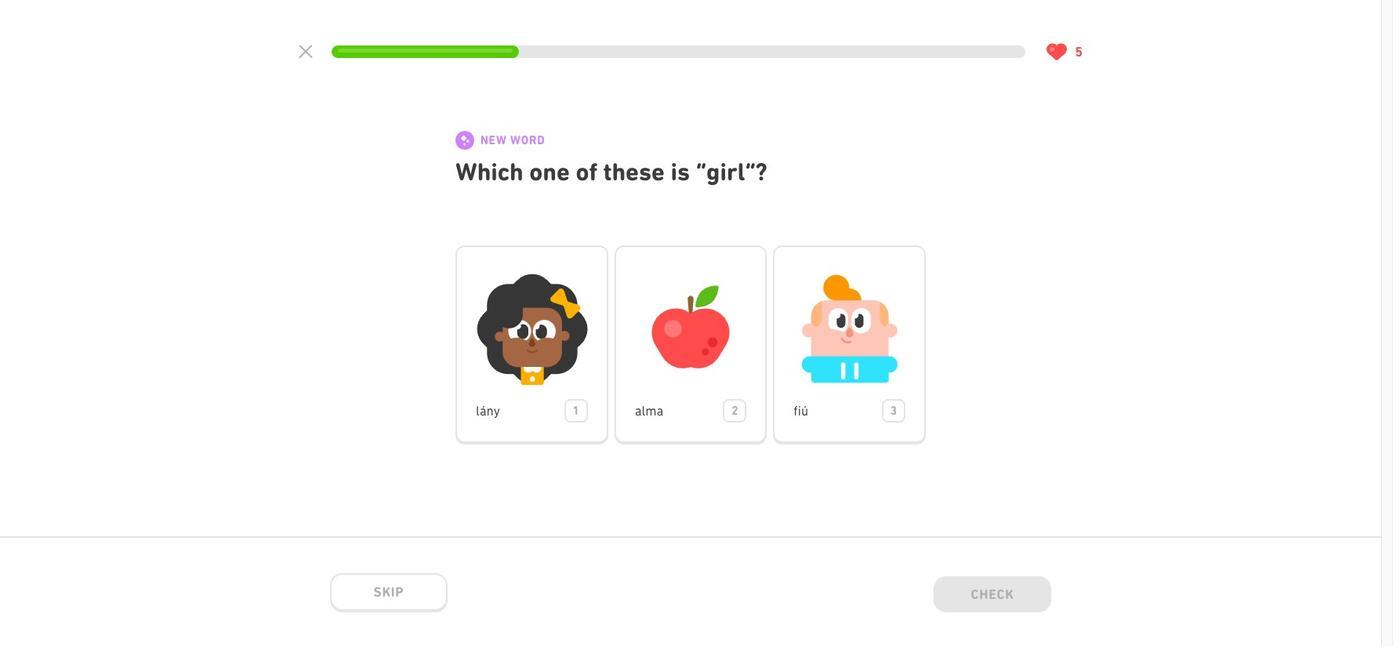 Task type: describe. For each thing, give the bounding box(es) containing it.
skip
[[374, 584, 404, 600]]

"girl"?
[[696, 157, 768, 187]]

5
[[1076, 44, 1083, 60]]

is
[[671, 157, 690, 187]]

check button
[[934, 577, 1052, 616]]

1
[[573, 404, 580, 418]]

check
[[972, 587, 1015, 602]]

these
[[604, 157, 665, 187]]

which one of these is "girl"?
[[456, 157, 768, 187]]

none radio containing fiú
[[774, 246, 926, 445]]

skip button
[[330, 573, 448, 613]]

alma
[[635, 403, 664, 419]]



Task type: vqa. For each thing, say whether or not it's contained in the screenshot.
ТВОИ
no



Task type: locate. For each thing, give the bounding box(es) containing it.
of
[[576, 157, 598, 187]]

new
[[481, 133, 507, 147]]

word
[[511, 133, 545, 147]]

choice option group
[[456, 246, 926, 445]]

None radio
[[456, 246, 608, 445], [615, 246, 767, 445], [456, 246, 608, 445], [615, 246, 767, 445]]

fiú
[[794, 403, 809, 419]]

3
[[891, 404, 897, 418]]

None radio
[[774, 246, 926, 445]]

progress bar
[[332, 45, 1026, 58]]

2
[[732, 404, 738, 418]]

lány
[[476, 403, 500, 419]]

new word
[[481, 133, 545, 147]]

one
[[530, 157, 570, 187]]

which
[[456, 157, 524, 187]]



